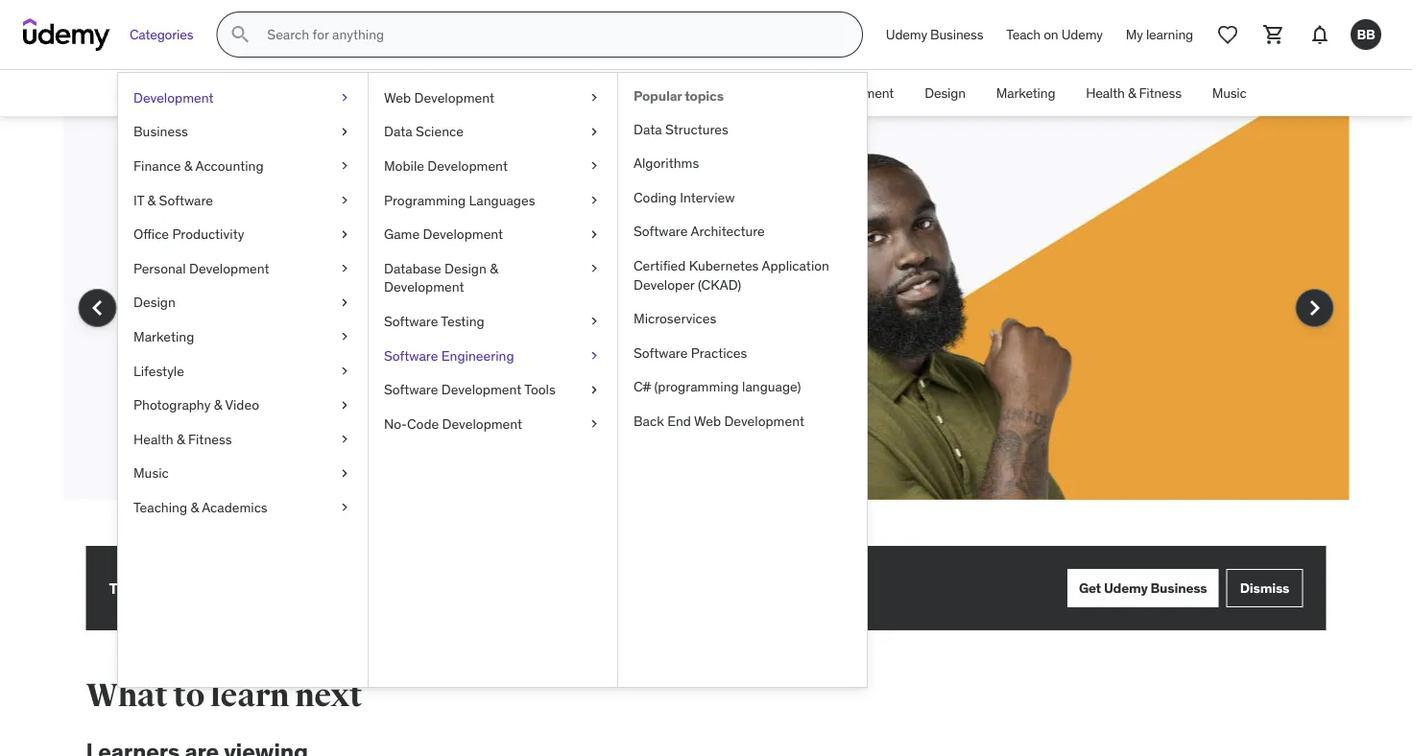 Task type: describe. For each thing, give the bounding box(es) containing it.
& right the 'teaching'
[[191, 499, 199, 516]]

previous image
[[82, 293, 113, 324]]

data for data science
[[384, 123, 413, 140]]

it & software link for health & fitness
[[500, 70, 608, 116]]

architecture
[[691, 223, 765, 240]]

office for health & fitness
[[623, 84, 658, 101]]

xsmall image for software development tools
[[587, 381, 602, 399]]

bb link
[[1343, 12, 1389, 58]]

what to learn next
[[86, 676, 362, 716]]

teach
[[1006, 26, 1041, 43]]

get inside get udemy business link
[[1079, 580, 1101, 597]]

game development link
[[369, 217, 617, 252]]

no-code development
[[384, 415, 522, 432]]

bb
[[1357, 26, 1375, 43]]

database
[[384, 260, 441, 277]]

certified kubernetes application developer (ckad) link
[[618, 249, 867, 302]]

marketing for health & fitness
[[996, 84, 1056, 101]]

marketing link for lifestyle
[[118, 320, 368, 354]]

algorithms
[[634, 154, 699, 172]]

1 vertical spatial health
[[133, 431, 173, 448]]

software development tools
[[384, 381, 556, 398]]

back end web development
[[634, 412, 805, 430]]

data structures link
[[618, 112, 867, 146]]

software engineering
[[384, 347, 514, 364]]

xsmall image for lifestyle
[[337, 362, 352, 381]]

you
[[328, 307, 353, 327]]

2 horizontal spatial udemy
[[1104, 580, 1148, 597]]

udemy's
[[470, 578, 529, 598]]

ends
[[493, 307, 526, 327]]

your
[[330, 578, 359, 598]]

next
[[295, 676, 362, 716]]

1 as from the left
[[264, 286, 280, 305]]

team
[[363, 578, 398, 598]]

way
[[298, 307, 325, 327]]

back
[[634, 412, 664, 430]]

microservices link
[[618, 302, 867, 336]]

0 vertical spatial music link
[[1197, 70, 1262, 116]]

dismiss button
[[1227, 569, 1303, 608]]

& down the photography
[[177, 431, 185, 448]]

1 horizontal spatial the
[[454, 286, 476, 305]]

development link for lifestyle
[[118, 81, 368, 115]]

(ckad)
[[698, 276, 741, 293]]

software for software engineering
[[384, 347, 438, 364]]

popular
[[634, 87, 682, 105]]

finance & accounting for lifestyle
[[133, 157, 264, 174]]

data science
[[384, 123, 464, 140]]

0 horizontal spatial udemy
[[886, 26, 927, 43]]

xsmall image for development
[[337, 88, 352, 107]]

my
[[1126, 26, 1143, 43]]

what
[[86, 676, 167, 716]]

xsmall image for health & fitness
[[337, 430, 352, 449]]

finance & accounting link for lifestyle
[[118, 149, 368, 183]]

2.
[[186, 329, 198, 348]]

1 horizontal spatial courses
[[622, 578, 676, 598]]

design for lifestyle
[[133, 294, 176, 311]]

1 horizontal spatial health
[[1086, 84, 1125, 101]]

get udemy business
[[1079, 580, 1207, 597]]

0 horizontal spatial health & fitness link
[[118, 422, 368, 457]]

teach on udemy
[[1006, 26, 1103, 43]]

(for
[[393, 307, 417, 327]]

& down my
[[1128, 84, 1136, 101]]

0 vertical spatial health & fitness link
[[1071, 70, 1197, 116]]

marketing link for health & fitness
[[981, 70, 1071, 116]]

1 vertical spatial to
[[452, 578, 466, 598]]

teaching & academics link
[[118, 491, 368, 525]]

for
[[241, 286, 260, 305]]

xsmall image for design
[[337, 293, 352, 312]]

application
[[762, 257, 830, 274]]

languages
[[469, 191, 535, 209]]

web inside software engineering element
[[694, 412, 721, 430]]

udemy business link
[[875, 12, 995, 58]]

udemy business
[[886, 26, 983, 43]]

xsmall image for music
[[337, 464, 352, 483]]

office productivity for health & fitness
[[623, 84, 731, 101]]

certified kubernetes application developer (ckad)
[[634, 257, 830, 293]]

notifications image
[[1309, 23, 1332, 46]]

people?
[[240, 578, 297, 598]]

0 vertical spatial fitness
[[1139, 84, 1182, 101]]

design link for lifestyle
[[118, 286, 368, 320]]

personal development for health & fitness
[[762, 84, 894, 101]]

1 horizontal spatial business
[[930, 26, 983, 43]]

xsmall image for web development
[[587, 88, 602, 107]]

data science link
[[369, 115, 617, 149]]

0 horizontal spatial fitness
[[188, 431, 232, 448]]

photography & video
[[133, 396, 259, 414]]

1 vertical spatial learn
[[210, 676, 289, 716]]

2 vertical spatial to
[[173, 676, 204, 716]]

mobile development
[[384, 157, 508, 174]]

xsmall image for data science
[[587, 123, 602, 141]]

popular topics
[[634, 87, 724, 105]]

and
[[384, 286, 410, 305]]

marketing for lifestyle
[[133, 328, 194, 345]]

anytime.
[[155, 238, 287, 278]]

xsmall image for database design & development
[[587, 259, 602, 278]]

office productivity for lifestyle
[[133, 226, 244, 243]]

teaching & academics
[[133, 499, 268, 516]]

1 vertical spatial music link
[[118, 457, 368, 491]]

back end web development link
[[618, 404, 867, 439]]

personal development for lifestyle
[[133, 260, 269, 277]]

xsmall image for business
[[337, 123, 352, 141]]

mobile
[[384, 157, 424, 174]]

& left video
[[214, 396, 222, 414]]

video
[[225, 396, 259, 414]]

software for software architecture
[[634, 223, 688, 240]]

udemy image
[[23, 18, 110, 51]]

1 vertical spatial the
[[272, 307, 295, 327]]

sale
[[459, 307, 489, 327]]

learn
[[305, 200, 395, 240]]

training
[[109, 578, 167, 598]]

2 as from the left
[[317, 286, 333, 305]]

software testing link
[[369, 305, 617, 339]]

courses inside save now. learn anytime. get courses for as little as $11.99 and enjoy the freedom to learn the way you want (for less). sale ends nov 2.
[[184, 286, 238, 305]]

finance & accounting link for health & fitness
[[343, 70, 500, 116]]

game
[[384, 226, 420, 243]]

training 5 or more people? get your team access to udemy's top 24,000+ courses
[[109, 578, 676, 598]]

design inside database design & development
[[445, 260, 487, 277]]

personal development link for health & fitness
[[747, 70, 909, 116]]

coding interview
[[634, 189, 735, 206]]

xsmall image for it & software
[[337, 191, 352, 210]]

1 vertical spatial health & fitness
[[133, 431, 232, 448]]

xsmall image for game development
[[587, 225, 602, 244]]

software testing
[[384, 313, 485, 330]]

nov
[[155, 329, 182, 348]]

finance for lifestyle
[[133, 157, 181, 174]]

software for software development tools
[[384, 381, 438, 398]]

interview
[[680, 189, 735, 206]]

personal for health & fitness
[[762, 84, 813, 101]]

teaching
[[133, 499, 187, 516]]

finance & accounting for health & fitness
[[358, 84, 484, 101]]

top
[[532, 578, 555, 598]]

c# (programming language)
[[634, 378, 801, 396]]

testing
[[441, 313, 485, 330]]

save now. learn anytime. get courses for as little as $11.99 and enjoy the freedom to learn the way you want (for less). sale ends nov 2.
[[155, 200, 526, 348]]

software down search for anything text box
[[540, 84, 592, 101]]

design for health & fitness
[[925, 84, 966, 101]]

finance for health & fitness
[[358, 84, 404, 101]]

1 horizontal spatial get
[[301, 578, 326, 598]]

submit search image
[[229, 23, 252, 46]]

get udemy business link
[[1068, 569, 1219, 608]]

categories
[[130, 26, 193, 43]]

xsmall image for no-code development
[[587, 415, 602, 434]]

photography
[[133, 396, 211, 414]]

database design & development
[[384, 260, 498, 296]]

engineering
[[441, 347, 514, 364]]

2 horizontal spatial business
[[1151, 580, 1207, 597]]

software practices link
[[618, 336, 867, 370]]



Task type: locate. For each thing, give the bounding box(es) containing it.
office up freedom
[[133, 226, 169, 243]]

1 horizontal spatial fitness
[[1139, 84, 1182, 101]]

now.
[[230, 200, 299, 240]]

health down the photography
[[133, 431, 173, 448]]

to inside save now. learn anytime. get courses for as little as $11.99 and enjoy the freedom to learn the way you want (for less). sale ends nov 2.
[[216, 307, 230, 327]]

xsmall image inside teaching & academics link
[[337, 498, 352, 517]]

1 vertical spatial marketing
[[133, 328, 194, 345]]

personal development down save
[[133, 260, 269, 277]]

business left dismiss at right bottom
[[1151, 580, 1207, 597]]

freedom
[[155, 307, 213, 327]]

music link down wishlist icon at top
[[1197, 70, 1262, 116]]

office for lifestyle
[[133, 226, 169, 243]]

web right end
[[694, 412, 721, 430]]

xsmall image inside music link
[[337, 464, 352, 483]]

music link
[[1197, 70, 1262, 116], [118, 457, 368, 491]]

to right what
[[173, 676, 204, 716]]

software practices
[[634, 344, 747, 361]]

0 vertical spatial health
[[1086, 84, 1125, 101]]

dismiss
[[1240, 580, 1290, 597]]

it up data science link
[[515, 84, 526, 101]]

design link
[[909, 70, 981, 116], [118, 286, 368, 320]]

coding interview link
[[618, 180, 867, 215]]

productivity
[[662, 84, 731, 101], [172, 226, 244, 243]]

it & software link up anytime.
[[118, 183, 368, 217]]

xsmall image inside lifestyle link
[[337, 362, 352, 381]]

design down game development
[[445, 260, 487, 277]]

& down game development link
[[490, 260, 498, 277]]

office productivity up freedom
[[133, 226, 244, 243]]

as
[[264, 286, 280, 305], [317, 286, 333, 305]]

get inside save now. learn anytime. get courses for as little as $11.99 and enjoy the freedom to learn the way you want (for less). sale ends nov 2.
[[155, 286, 180, 305]]

marketing link down teach
[[981, 70, 1071, 116]]

personal up data structures link
[[762, 84, 813, 101]]

0 vertical spatial office productivity link
[[608, 70, 747, 116]]

want
[[356, 307, 390, 327]]

fitness
[[1139, 84, 1182, 101], [188, 431, 232, 448]]

xsmall image inside mobile development link
[[587, 157, 602, 175]]

software up 'certified' at the left of page
[[634, 223, 688, 240]]

xsmall image for programming languages
[[587, 191, 602, 210]]

1 vertical spatial personal
[[133, 260, 186, 277]]

2 horizontal spatial get
[[1079, 580, 1101, 597]]

health & fitness link
[[1071, 70, 1197, 116], [118, 422, 368, 457]]

accounting up science
[[418, 84, 484, 101]]

udemy
[[886, 26, 927, 43], [1062, 26, 1103, 43], [1104, 580, 1148, 597]]

1 horizontal spatial it & software
[[515, 84, 592, 101]]

software engineering element
[[617, 73, 867, 687]]

0 horizontal spatial personal development link
[[118, 252, 368, 286]]

personal for lifestyle
[[133, 260, 186, 277]]

software development tools link
[[369, 373, 617, 407]]

xsmall image for marketing
[[337, 328, 352, 346]]

finance & accounting
[[358, 84, 484, 101], [133, 157, 264, 174]]

development link for health & fitness
[[150, 70, 259, 116]]

1 vertical spatial design
[[445, 260, 487, 277]]

it left save
[[133, 191, 144, 209]]

1 horizontal spatial finance & accounting
[[358, 84, 484, 101]]

software for software practices
[[634, 344, 688, 361]]

xsmall image for software testing
[[587, 312, 602, 331]]

0 vertical spatial learn
[[234, 307, 268, 327]]

accounting for lifestyle
[[195, 157, 264, 174]]

it & software link down search for anything text box
[[500, 70, 608, 116]]

on
[[1044, 26, 1059, 43]]

0 vertical spatial office
[[623, 84, 658, 101]]

lifestyle
[[133, 362, 184, 379]]

business left teach
[[930, 26, 983, 43]]

0 vertical spatial design link
[[909, 70, 981, 116]]

xsmall image inside the 'development' link
[[337, 88, 352, 107]]

finance & accounting up save
[[133, 157, 264, 174]]

personal development link
[[747, 70, 909, 116], [118, 252, 368, 286]]

software engineering link
[[369, 339, 617, 373]]

xsmall image inside software testing link
[[587, 312, 602, 331]]

carousel element
[[63, 116, 1349, 546]]

1 vertical spatial it & software
[[133, 191, 213, 209]]

business link
[[118, 115, 368, 149]]

0 horizontal spatial design
[[133, 294, 176, 311]]

the up 'sale' in the left of the page
[[454, 286, 476, 305]]

xsmall image for personal development
[[337, 259, 352, 278]]

data
[[634, 120, 662, 138], [384, 123, 413, 140]]

personal
[[762, 84, 813, 101], [133, 260, 186, 277]]

1 horizontal spatial productivity
[[662, 84, 731, 101]]

1 horizontal spatial personal development
[[762, 84, 894, 101]]

1 vertical spatial web
[[694, 412, 721, 430]]

0 vertical spatial accounting
[[418, 84, 484, 101]]

get
[[155, 286, 180, 305], [301, 578, 326, 598], [1079, 580, 1101, 597]]

little
[[283, 286, 314, 305]]

0 horizontal spatial finance
[[133, 157, 181, 174]]

0 vertical spatial marketing link
[[981, 70, 1071, 116]]

1 vertical spatial office productivity link
[[118, 217, 368, 252]]

it & software link
[[500, 70, 608, 116], [118, 183, 368, 217]]

0 vertical spatial health & fitness
[[1086, 84, 1182, 101]]

learn
[[234, 307, 268, 327], [210, 676, 289, 716]]

0 vertical spatial marketing
[[996, 84, 1056, 101]]

software down "(for"
[[384, 347, 438, 364]]

language)
[[742, 378, 801, 396]]

1 vertical spatial accounting
[[195, 157, 264, 174]]

courses right 24,000+
[[622, 578, 676, 598]]

5
[[170, 578, 179, 598]]

office productivity link up the data structures
[[608, 70, 747, 116]]

office productivity link for lifestyle
[[118, 217, 368, 252]]

1 horizontal spatial design
[[445, 260, 487, 277]]

accounting
[[418, 84, 484, 101], [195, 157, 264, 174]]

productivity up for
[[172, 226, 244, 243]]

$11.99
[[337, 286, 380, 305]]

0 horizontal spatial office productivity
[[133, 226, 244, 243]]

1 vertical spatial marketing link
[[118, 320, 368, 354]]

personal development link for lifestyle
[[118, 252, 368, 286]]

music up the 'teaching'
[[133, 465, 169, 482]]

structures
[[665, 120, 729, 138]]

marketing link down for
[[118, 320, 368, 354]]

productivity for lifestyle
[[172, 226, 244, 243]]

1 horizontal spatial office productivity
[[623, 84, 731, 101]]

music
[[1212, 84, 1247, 101], [133, 465, 169, 482]]

finance up save
[[133, 157, 181, 174]]

design up nov
[[133, 294, 176, 311]]

1 horizontal spatial design link
[[909, 70, 981, 116]]

&
[[407, 84, 415, 101], [529, 84, 537, 101], [1128, 84, 1136, 101], [184, 157, 192, 174], [147, 191, 156, 209], [490, 260, 498, 277], [214, 396, 222, 414], [177, 431, 185, 448], [191, 499, 199, 516]]

learn inside save now. learn anytime. get courses for as little as $11.99 and enjoy the freedom to learn the way you want (for less). sale ends nov 2.
[[234, 307, 268, 327]]

0 horizontal spatial office productivity link
[[118, 217, 368, 252]]

software
[[540, 84, 592, 101], [159, 191, 213, 209], [634, 223, 688, 240], [384, 313, 438, 330], [634, 344, 688, 361], [384, 347, 438, 364], [384, 381, 438, 398]]

health & fitness down my
[[1086, 84, 1182, 101]]

& up "data science"
[[407, 84, 415, 101]]

1 vertical spatial music
[[133, 465, 169, 482]]

productivity for health & fitness
[[662, 84, 731, 101]]

the down "little"
[[272, 307, 295, 327]]

1 vertical spatial design link
[[118, 286, 368, 320]]

& up data science link
[[529, 84, 537, 101]]

1 horizontal spatial marketing link
[[981, 70, 1071, 116]]

developer
[[634, 276, 695, 293]]

1 vertical spatial finance
[[133, 157, 181, 174]]

0 vertical spatial it & software
[[515, 84, 592, 101]]

design link down anytime.
[[118, 286, 368, 320]]

0 vertical spatial the
[[454, 286, 476, 305]]

categories button
[[118, 12, 205, 58]]

access
[[401, 578, 449, 598]]

courses up freedom
[[184, 286, 238, 305]]

1 horizontal spatial udemy
[[1062, 26, 1103, 43]]

0 vertical spatial personal
[[762, 84, 813, 101]]

save
[[155, 200, 225, 240]]

software for software testing
[[384, 313, 438, 330]]

to right access at the left bottom of the page
[[452, 578, 466, 598]]

xsmall image inside game development link
[[587, 225, 602, 244]]

my learning link
[[1114, 12, 1205, 58]]

1 horizontal spatial web
[[694, 412, 721, 430]]

data down "popular"
[[634, 120, 662, 138]]

0 vertical spatial personal development
[[762, 84, 894, 101]]

health down the teach on udemy link
[[1086, 84, 1125, 101]]

2 vertical spatial business
[[1151, 580, 1207, 597]]

no-
[[384, 415, 407, 432]]

office productivity link up for
[[118, 217, 368, 252]]

c# (programming language) link
[[618, 370, 867, 404]]

science
[[416, 123, 464, 140]]

data up mobile at the left of page
[[384, 123, 413, 140]]

1 horizontal spatial as
[[317, 286, 333, 305]]

2 vertical spatial design
[[133, 294, 176, 311]]

kubernetes
[[689, 257, 759, 274]]

xsmall image inside business link
[[337, 123, 352, 141]]

0 vertical spatial office productivity
[[623, 84, 731, 101]]

0 vertical spatial it & software link
[[500, 70, 608, 116]]

0 vertical spatial personal development link
[[747, 70, 909, 116]]

xsmall image inside the no-code development link
[[587, 415, 602, 434]]

0 vertical spatial it
[[515, 84, 526, 101]]

1 vertical spatial finance & accounting
[[133, 157, 264, 174]]

practices
[[691, 344, 747, 361]]

programming languages
[[384, 191, 535, 209]]

0 horizontal spatial business
[[133, 123, 188, 140]]

data structures
[[634, 120, 729, 138]]

xsmall image for office productivity
[[337, 225, 352, 244]]

learn left next
[[210, 676, 289, 716]]

finance & accounting link up the now.
[[118, 149, 368, 183]]

1 vertical spatial it & software link
[[118, 183, 368, 217]]

no-code development link
[[369, 407, 617, 441]]

finance up "data science"
[[358, 84, 404, 101]]

courses
[[184, 286, 238, 305], [622, 578, 676, 598]]

0 horizontal spatial it & software link
[[118, 183, 368, 217]]

1 horizontal spatial it
[[515, 84, 526, 101]]

0 horizontal spatial marketing link
[[118, 320, 368, 354]]

0 vertical spatial business
[[930, 26, 983, 43]]

business up save
[[133, 123, 188, 140]]

1 horizontal spatial accounting
[[418, 84, 484, 101]]

xsmall image inside data science link
[[587, 123, 602, 141]]

office productivity
[[623, 84, 731, 101], [133, 226, 244, 243]]

0 vertical spatial to
[[216, 307, 230, 327]]

software up anytime.
[[159, 191, 213, 209]]

xsmall image for mobile development
[[587, 157, 602, 175]]

music link up academics
[[118, 457, 368, 491]]

1 vertical spatial health & fitness link
[[118, 422, 368, 457]]

shopping cart with 0 items image
[[1263, 23, 1286, 46]]

xsmall image inside programming languages link
[[587, 191, 602, 210]]

development inside software engineering element
[[724, 412, 805, 430]]

xsmall image
[[587, 88, 602, 107], [337, 123, 352, 141], [587, 123, 602, 141], [337, 157, 352, 175], [587, 157, 602, 175], [587, 191, 602, 210], [337, 225, 352, 244], [587, 225, 602, 244], [337, 259, 352, 278], [337, 293, 352, 312], [337, 328, 352, 346], [587, 346, 602, 365], [587, 415, 602, 434], [337, 430, 352, 449], [337, 464, 352, 483], [337, 498, 352, 517]]

xsmall image inside software engineering link
[[587, 346, 602, 365]]

(programming
[[654, 378, 739, 396]]

0 horizontal spatial health
[[133, 431, 173, 448]]

0 horizontal spatial it & software
[[133, 191, 213, 209]]

it & software
[[515, 84, 592, 101], [133, 191, 213, 209]]

marketing
[[996, 84, 1056, 101], [133, 328, 194, 345]]

it
[[515, 84, 526, 101], [133, 191, 144, 209]]

academics
[[202, 499, 268, 516]]

it & software link for lifestyle
[[118, 183, 368, 217]]

accounting for health & fitness
[[418, 84, 484, 101]]

0 horizontal spatial marketing
[[133, 328, 194, 345]]

personal up freedom
[[133, 260, 186, 277]]

design link down udemy business link
[[909, 70, 981, 116]]

xsmall image inside photography & video link
[[337, 396, 352, 415]]

0 horizontal spatial it
[[133, 191, 144, 209]]

productivity up 'structures' on the top
[[662, 84, 731, 101]]

personal development up data structures link
[[762, 84, 894, 101]]

photography & video link
[[118, 388, 368, 422]]

programming
[[384, 191, 466, 209]]

xsmall image for finance & accounting
[[337, 157, 352, 175]]

mobile development link
[[369, 149, 617, 183]]

software architecture
[[634, 223, 765, 240]]

1 vertical spatial personal development link
[[118, 252, 368, 286]]

data inside software engineering element
[[634, 120, 662, 138]]

fitness down photography & video
[[188, 431, 232, 448]]

learn down for
[[234, 307, 268, 327]]

office productivity link
[[608, 70, 747, 116], [118, 217, 368, 252]]

web development link
[[369, 81, 617, 115]]

algorithms link
[[618, 146, 867, 180]]

2 horizontal spatial to
[[452, 578, 466, 598]]

web up "data science"
[[384, 89, 411, 106]]

xsmall image inside it & software link
[[337, 191, 352, 210]]

enjoy
[[413, 286, 450, 305]]

xsmall image inside web development link
[[587, 88, 602, 107]]

as right for
[[264, 286, 280, 305]]

software up code
[[384, 381, 438, 398]]

design link for health & fitness
[[909, 70, 981, 116]]

0 vertical spatial productivity
[[662, 84, 731, 101]]

xsmall image for teaching & academics
[[337, 498, 352, 517]]

Search for anything text field
[[263, 18, 839, 51]]

marketing down freedom
[[133, 328, 194, 345]]

health
[[1086, 84, 1125, 101], [133, 431, 173, 448]]

1 vertical spatial office productivity
[[133, 226, 244, 243]]

xsmall image inside software development tools link
[[587, 381, 602, 399]]

finance & accounting up "data science"
[[358, 84, 484, 101]]

health & fitness link down video
[[118, 422, 368, 457]]

0 horizontal spatial design link
[[118, 286, 368, 320]]

to
[[216, 307, 230, 327], [452, 578, 466, 598], [173, 676, 204, 716]]

1 horizontal spatial marketing
[[996, 84, 1056, 101]]

health & fitness down the photography
[[133, 431, 232, 448]]

0 horizontal spatial get
[[155, 286, 180, 305]]

it & software up anytime.
[[133, 191, 213, 209]]

24,000+
[[559, 578, 619, 598]]

office up the data structures
[[623, 84, 658, 101]]

0 horizontal spatial courses
[[184, 286, 238, 305]]

finance & accounting link up "data science"
[[343, 70, 500, 116]]

tools
[[524, 381, 556, 398]]

0 vertical spatial web
[[384, 89, 411, 106]]

0 vertical spatial design
[[925, 84, 966, 101]]

music for top music link
[[1212, 84, 1247, 101]]

or
[[182, 578, 196, 598]]

office productivity up the data structures
[[623, 84, 731, 101]]

my learning
[[1126, 26, 1193, 43]]

0 vertical spatial music
[[1212, 84, 1247, 101]]

1 vertical spatial fitness
[[188, 431, 232, 448]]

0 horizontal spatial personal development
[[133, 260, 269, 277]]

& up save
[[184, 157, 192, 174]]

music for music link to the bottom
[[133, 465, 169, 482]]

marketing down teach
[[996, 84, 1056, 101]]

game development
[[384, 226, 503, 243]]

music down wishlist icon at top
[[1212, 84, 1247, 101]]

to right freedom
[[216, 307, 230, 327]]

1 horizontal spatial finance
[[358, 84, 404, 101]]

1 vertical spatial it
[[133, 191, 144, 209]]

1 vertical spatial productivity
[[172, 226, 244, 243]]

health & fitness link down my
[[1071, 70, 1197, 116]]

wishlist image
[[1216, 23, 1239, 46]]

0 horizontal spatial music
[[133, 465, 169, 482]]

design down udemy business link
[[925, 84, 966, 101]]

xsmall image inside database design & development link
[[587, 259, 602, 278]]

xsmall image for software engineering
[[587, 346, 602, 365]]

software down microservices
[[634, 344, 688, 361]]

next image
[[1299, 293, 1330, 324]]

xsmall image inside office productivity link
[[337, 225, 352, 244]]

& inside database design & development
[[490, 260, 498, 277]]

code
[[407, 415, 439, 432]]

office productivity link for health & fitness
[[608, 70, 747, 116]]

software down the and
[[384, 313, 438, 330]]

1 horizontal spatial health & fitness link
[[1071, 70, 1197, 116]]

as up the way
[[317, 286, 333, 305]]

development inside database design & development
[[384, 278, 464, 296]]

1 horizontal spatial personal development link
[[747, 70, 909, 116]]

data for data structures
[[634, 120, 662, 138]]

it & software down search for anything text box
[[515, 84, 592, 101]]

2 horizontal spatial design
[[925, 84, 966, 101]]

teach on udemy link
[[995, 12, 1114, 58]]

xsmall image
[[337, 88, 352, 107], [337, 191, 352, 210], [587, 259, 602, 278], [587, 312, 602, 331], [337, 362, 352, 381], [587, 381, 602, 399], [337, 396, 352, 415]]

fitness down my learning link
[[1139, 84, 1182, 101]]

0 horizontal spatial the
[[272, 307, 295, 327]]

0 horizontal spatial office
[[133, 226, 169, 243]]

1 vertical spatial office
[[133, 226, 169, 243]]

1 horizontal spatial it & software link
[[500, 70, 608, 116]]

xsmall image for photography & video
[[337, 396, 352, 415]]

& up anytime.
[[147, 191, 156, 209]]

accounting down business link
[[195, 157, 264, 174]]

0 horizontal spatial as
[[264, 286, 280, 305]]



Task type: vqa. For each thing, say whether or not it's contained in the screenshot.
certified in the left top of the page
yes



